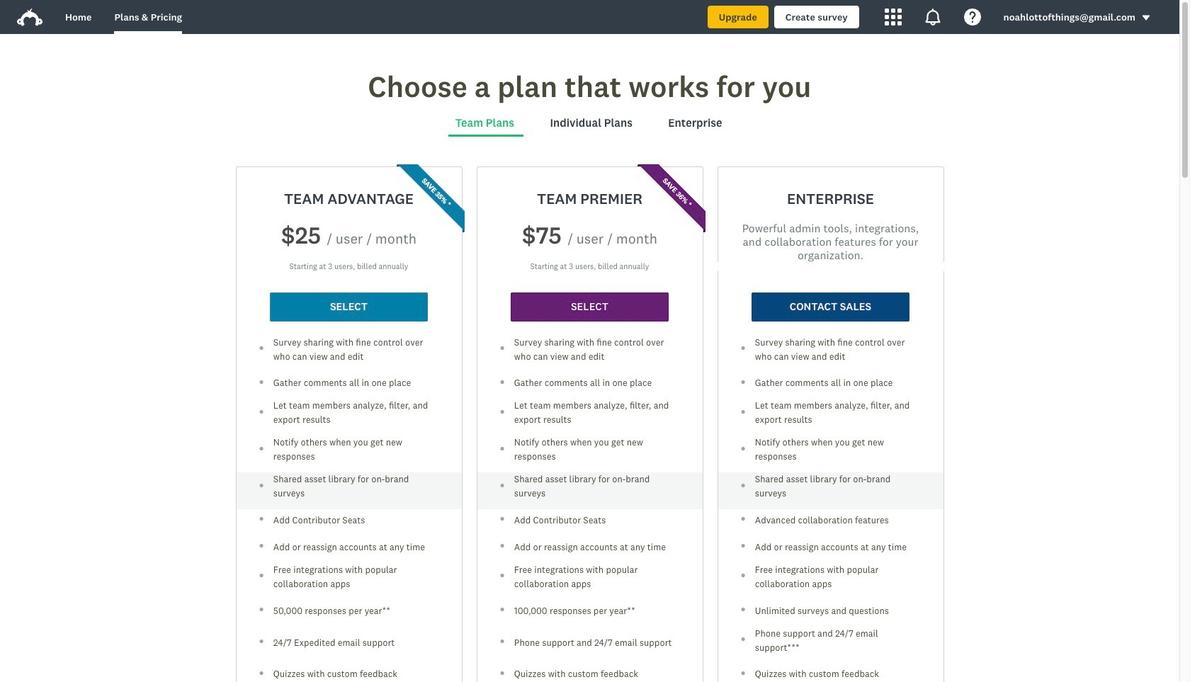 Task type: locate. For each thing, give the bounding box(es) containing it.
1 products icon image from the left
[[885, 9, 902, 26]]

0 horizontal spatial products icon image
[[885, 9, 902, 26]]

1 horizontal spatial products icon image
[[924, 9, 941, 26]]

products icon image
[[885, 9, 902, 26], [924, 9, 941, 26]]



Task type: describe. For each thing, give the bounding box(es) containing it.
help icon image
[[964, 9, 981, 26]]

2 products icon image from the left
[[924, 9, 941, 26]]

surveymonkey logo image
[[17, 9, 43, 26]]

dropdown arrow image
[[1141, 13, 1151, 23]]



Task type: vqa. For each thing, say whether or not it's contained in the screenshot.
left Products Icon
yes



